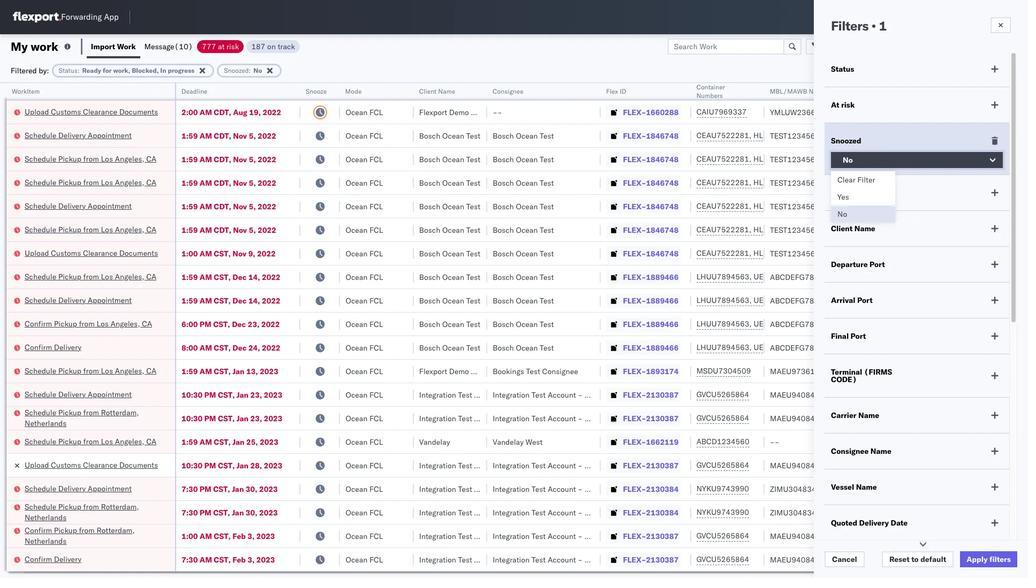 Task type: vqa. For each thing, say whether or not it's contained in the screenshot.
Pickup
yes



Task type: locate. For each thing, give the bounding box(es) containing it.
1 vertical spatial 2130384
[[647, 508, 679, 518]]

no down 187
[[254, 66, 262, 74]]

0 vertical spatial 3,
[[248, 532, 255, 541]]

status left ready
[[59, 66, 78, 74]]

vandelay west
[[493, 438, 543, 447]]

2023 right 25,
[[260, 438, 279, 447]]

flex-1662119 button
[[606, 435, 681, 450], [606, 435, 681, 450]]

resize handle column header
[[162, 83, 175, 579], [288, 83, 301, 579], [328, 83, 341, 579], [401, 83, 414, 579], [475, 83, 488, 579], [588, 83, 601, 579], [679, 83, 692, 579], [752, 83, 765, 579], [894, 83, 907, 579], [968, 83, 980, 579], [1002, 83, 1014, 579]]

operator
[[912, 87, 938, 95]]

0 vertical spatial upload customs clearance documents
[[25, 107, 158, 117]]

los inside "link"
[[97, 319, 109, 329]]

demo left bookings
[[449, 367, 469, 376]]

jaehyung choi - test origin agent
[[912, 390, 1029, 400]]

hlxu8034992 down yes
[[811, 225, 863, 235]]

10:30 pm cst, jan 23, 2023 for schedule delivery appointment
[[182, 390, 283, 400]]

2 vertical spatial documents
[[119, 461, 158, 470]]

1 vertical spatial 23,
[[251, 390, 262, 400]]

confirm delivery button down confirm pickup from rotterdam, netherlands on the bottom of page
[[25, 554, 82, 566]]

1:59 am cst, dec 14, 2022 for schedule delivery appointment
[[182, 296, 281, 306]]

10:30 pm cst, jan 23, 2023
[[182, 390, 283, 400], [182, 414, 283, 424]]

-- right abcd1234560
[[771, 438, 780, 447]]

confirm
[[25, 319, 52, 329], [25, 343, 52, 352], [25, 526, 52, 536], [25, 555, 52, 565]]

14, up 6:00 pm cst, dec 23, 2022
[[249, 296, 260, 306]]

3 maeu9408431 from the top
[[771, 461, 825, 471]]

19,
[[249, 107, 261, 117]]

1 vertical spatial confirm delivery
[[25, 555, 82, 565]]

confirm pickup from los angeles, ca
[[25, 319, 152, 329]]

cst,
[[214, 249, 231, 259], [214, 272, 231, 282], [214, 296, 231, 306], [213, 320, 230, 329], [214, 343, 231, 353], [214, 367, 231, 376], [218, 390, 235, 400], [218, 414, 235, 424], [214, 438, 231, 447], [218, 461, 235, 471], [213, 485, 230, 494], [213, 508, 230, 518], [214, 532, 231, 541], [214, 555, 231, 565]]

port right the final on the bottom
[[851, 332, 867, 341]]

1 horizontal spatial :
[[249, 66, 251, 74]]

1 vertical spatial upload customs clearance documents
[[25, 248, 158, 258]]

pickup inside "link"
[[54, 319, 77, 329]]

gvcu5265864 for schedule pickup from rotterdam, netherlands
[[697, 414, 750, 423]]

2023
[[260, 367, 279, 376], [264, 390, 283, 400], [264, 414, 283, 424], [260, 438, 279, 447], [264, 461, 283, 471], [259, 485, 278, 494], [259, 508, 278, 518], [257, 532, 275, 541], [257, 555, 275, 565]]

resize handle column header for the mode button
[[401, 83, 414, 579]]

demo for bookings
[[449, 367, 469, 376]]

4 flex-2130387 from the top
[[623, 532, 679, 541]]

6 karl from the top
[[585, 532, 599, 541]]

5 hlxu8034992 from the top
[[811, 225, 863, 235]]

vandelay for vandelay west
[[493, 438, 524, 447]]

0 horizontal spatial client
[[419, 87, 437, 95]]

:
[[78, 66, 80, 74], [249, 66, 251, 74]]

ymluw236679313
[[771, 107, 839, 117]]

schedule pickup from los angeles, ca link for 1st schedule pickup from los angeles, ca button from the bottom of the page
[[25, 436, 157, 447]]

2 gaurav from the top
[[912, 202, 936, 211]]

1 vertical spatial rotterdam,
[[101, 502, 139, 512]]

feb up 7:30 am cst, feb 3, 2023
[[233, 532, 246, 541]]

4 schedule pickup from los angeles, ca button from the top
[[25, 271, 157, 283]]

7 schedule from the top
[[25, 296, 56, 305]]

10:30 up 1:59 am cst, jan 25, 2023
[[182, 414, 203, 424]]

6 am from the top
[[200, 225, 212, 235]]

ca for 5th schedule pickup from los angeles, ca button from the bottom of the page
[[146, 178, 157, 187]]

1 cdt, from the top
[[214, 107, 231, 117]]

1 vertical spatial gaurav
[[912, 202, 936, 211]]

3 flex-1889466 from the top
[[623, 320, 679, 329]]

2 vertical spatial customs
[[51, 461, 81, 470]]

account
[[548, 390, 576, 400], [548, 414, 576, 424], [548, 461, 576, 471], [548, 485, 576, 494], [548, 508, 576, 518], [548, 532, 576, 541], [548, 555, 576, 565]]

15 ocean fcl from the top
[[346, 438, 383, 447]]

cst, up 1:59 am cst, jan 13, 2023
[[214, 343, 231, 353]]

flex-2130387 for confirm delivery
[[623, 555, 679, 565]]

mode down clear
[[832, 188, 852, 198]]

integration test account - karl lagerfeld for confirm pickup from rotterdam, netherlands link
[[493, 532, 633, 541]]

snoozed for snoozed
[[832, 136, 862, 146]]

port right departure
[[870, 260, 886, 270]]

1 vertical spatial flexport
[[419, 367, 448, 376]]

0 vertical spatial confirm delivery button
[[25, 342, 82, 354]]

2 gvcu5265864 from the top
[[697, 414, 750, 423]]

1 vertical spatial flexport demo consignee
[[419, 367, 507, 376]]

4 1:59 am cdt, nov 5, 2022 from the top
[[182, 202, 276, 211]]

west
[[526, 438, 543, 447]]

cst, left 9,
[[214, 249, 231, 259]]

numbers down container
[[697, 92, 723, 100]]

3 schedule pickup from los angeles, ca from the top
[[25, 225, 157, 234]]

confirm delivery down confirm pickup from los angeles, ca 'button'
[[25, 343, 82, 352]]

10:30 for schedule pickup from rotterdam, netherlands
[[182, 414, 203, 424]]

0 vertical spatial schedule pickup from rotterdam, netherlands
[[25, 408, 139, 428]]

schedule delivery appointment button
[[25, 130, 132, 142], [25, 201, 132, 212], [25, 295, 132, 307], [25, 389, 132, 401], [25, 484, 132, 495]]

1 vertical spatial schedule pickup from rotterdam, netherlands
[[25, 502, 139, 523]]

7:30 down 1:00 am cst, feb 3, 2023
[[182, 555, 198, 565]]

actions
[[987, 87, 1009, 95]]

6 hlxu6269489, from the top
[[754, 249, 809, 258]]

cst, down "1:00 am cst, nov 9, 2022"
[[214, 272, 231, 282]]

1 vertical spatial mode
[[832, 188, 852, 198]]

4 account from the top
[[548, 485, 576, 494]]

-- down consignee button
[[493, 107, 502, 117]]

1 vertical spatial port
[[858, 296, 873, 305]]

2 integration test account - karl lagerfeld from the top
[[493, 414, 633, 424]]

3 schedule delivery appointment button from the top
[[25, 295, 132, 307]]

mbl/mawb
[[771, 87, 808, 95]]

2023 up 7:30 am cst, feb 3, 2023
[[257, 532, 275, 541]]

2 vertical spatial upload customs clearance documents
[[25, 461, 158, 470]]

0 vertical spatial 14,
[[249, 272, 260, 282]]

1 vertical spatial clearance
[[83, 248, 117, 258]]

upload for 1st upload customs clearance documents button from the top of the page
[[25, 107, 49, 117]]

1 horizontal spatial risk
[[842, 100, 855, 110]]

0 vertical spatial upload customs clearance documents button
[[25, 106, 158, 118]]

snoozed down at risk
[[832, 136, 862, 146]]

17 fcl from the top
[[370, 485, 383, 494]]

: left ready
[[78, 66, 80, 74]]

hlxu8034992 up departure
[[811, 249, 863, 258]]

to
[[912, 555, 919, 565]]

6 schedule pickup from los angeles, ca link from the top
[[25, 436, 157, 447]]

pickup
[[58, 154, 81, 164], [58, 178, 81, 187], [58, 225, 81, 234], [58, 272, 81, 282], [54, 319, 77, 329], [58, 366, 81, 376], [58, 408, 81, 418], [58, 437, 81, 447], [58, 502, 81, 512], [54, 526, 77, 536]]

1:59 am cst, jan 25, 2023
[[182, 438, 279, 447]]

schedule pickup from los angeles, ca link for 5th schedule pickup from los angeles, ca button from the top of the page
[[25, 366, 157, 376]]

3 flex-2130387 from the top
[[623, 461, 679, 471]]

1 vertical spatial documents
[[119, 248, 158, 258]]

bookings
[[493, 367, 524, 376]]

ca
[[146, 154, 157, 164], [146, 178, 157, 187], [146, 225, 157, 234], [146, 272, 157, 282], [142, 319, 152, 329], [146, 366, 157, 376], [146, 437, 157, 447]]

1 vertical spatial nyku9743990
[[697, 508, 750, 518]]

hlxu8034992 for 5th schedule pickup from los angeles, ca button from the bottom of the page
[[811, 178, 863, 188]]

4 hlxu8034992 from the top
[[811, 201, 863, 211]]

2 2130384 from the top
[[647, 508, 679, 518]]

30, up 1:00 am cst, feb 3, 2023
[[246, 508, 258, 518]]

jan left 25,
[[233, 438, 245, 447]]

schedule pickup from los angeles, ca for 5th schedule pickup from los angeles, ca button from the top of the page
[[25, 366, 157, 376]]

Search Work text field
[[668, 38, 785, 54]]

carrier name
[[832, 411, 880, 421]]

23, down 13,
[[251, 390, 262, 400]]

from inside confirm pickup from rotterdam, netherlands
[[79, 526, 95, 536]]

snoozed up deadline button
[[224, 66, 249, 74]]

delivery
[[58, 130, 86, 140], [58, 201, 86, 211], [58, 296, 86, 305], [54, 343, 82, 352], [58, 390, 86, 399], [58, 484, 86, 494], [860, 519, 890, 528], [54, 555, 82, 565]]

0 vertical spatial rotterdam,
[[101, 408, 139, 418]]

3 integration test account - karl lagerfeld from the top
[[493, 461, 633, 471]]

1 vertical spatial confirm delivery link
[[25, 554, 82, 565]]

ceau7522281, hlxu6269489, hlxu8034992 for first upload customs clearance documents button from the bottom of the page
[[697, 249, 863, 258]]

1 hlxu6269489, from the top
[[754, 131, 809, 140]]

batch action button
[[952, 38, 1022, 54]]

consignee button
[[488, 85, 590, 96]]

2 schedule pickup from los angeles, ca button from the top
[[25, 177, 157, 189]]

3 fcl from the top
[[370, 155, 383, 164]]

0 vertical spatial client
[[419, 87, 437, 95]]

1 horizontal spatial mode
[[832, 188, 852, 198]]

1:59 am cst, dec 14, 2022 down "1:00 am cst, nov 9, 2022"
[[182, 272, 281, 282]]

0 horizontal spatial --
[[493, 107, 502, 117]]

2 schedule pickup from rotterdam, netherlands link from the top
[[25, 502, 161, 523]]

0 vertical spatial upload customs clearance documents link
[[25, 106, 158, 117]]

2 confirm from the top
[[25, 343, 52, 352]]

1 vertical spatial jawla
[[938, 202, 957, 211]]

1:59
[[182, 131, 198, 141], [182, 155, 198, 164], [182, 178, 198, 188], [182, 202, 198, 211], [182, 225, 198, 235], [182, 272, 198, 282], [182, 296, 198, 306], [182, 367, 198, 376], [182, 438, 198, 447]]

mode right snooze
[[346, 87, 362, 95]]

jan up 25,
[[237, 414, 249, 424]]

1 schedule from the top
[[25, 130, 56, 140]]

1 maeu9408431 from the top
[[771, 390, 825, 400]]

fcl
[[370, 107, 383, 117], [370, 131, 383, 141], [370, 155, 383, 164], [370, 178, 383, 188], [370, 202, 383, 211], [370, 225, 383, 235], [370, 249, 383, 259], [370, 272, 383, 282], [370, 296, 383, 306], [370, 320, 383, 329], [370, 343, 383, 353], [370, 367, 383, 376], [370, 390, 383, 400], [370, 414, 383, 424], [370, 438, 383, 447], [370, 461, 383, 471], [370, 485, 383, 494], [370, 508, 383, 518], [370, 532, 383, 541], [370, 555, 383, 565]]

flex-2130387
[[623, 390, 679, 400], [623, 414, 679, 424], [623, 461, 679, 471], [623, 532, 679, 541], [623, 555, 679, 565]]

status up mbl/mawb numbers button
[[832, 64, 855, 74]]

1 vertical spatial customs
[[51, 248, 81, 258]]

flexport for bookings test consignee
[[419, 367, 448, 376]]

10:30 pm cst, jan 23, 2023 up 1:59 am cst, jan 25, 2023
[[182, 414, 283, 424]]

18 ocean fcl from the top
[[346, 508, 383, 518]]

no up clear
[[843, 155, 853, 165]]

Search Shipments (/) text field
[[824, 9, 927, 25]]

schedule for fifth the schedule delivery appointment button from the bottom
[[25, 130, 56, 140]]

cst, up 6:00 pm cst, dec 23, 2022
[[214, 296, 231, 306]]

hlxu8034992 for first schedule pickup from los angeles, ca button from the top
[[811, 154, 863, 164]]

6:00 pm cst, dec 23, 2022
[[182, 320, 280, 329]]

resize handle column header for workitem button
[[162, 83, 175, 579]]

savant
[[937, 320, 960, 329]]

hlxu8034992 up yes
[[811, 178, 863, 188]]

appointment for 1:59 am cst, dec 14, 2022
[[88, 296, 132, 305]]

3 karl from the top
[[585, 461, 599, 471]]

2 nyku9743990 from the top
[[697, 508, 750, 518]]

workitem button
[[6, 85, 165, 96]]

pm down 10:30 pm cst, jan 28, 2023
[[200, 485, 212, 494]]

0 vertical spatial client name
[[419, 87, 456, 95]]

5 schedule from the top
[[25, 225, 56, 234]]

1:59 am cdt, nov 5, 2022
[[182, 131, 276, 141], [182, 155, 276, 164], [182, 178, 276, 188], [182, 202, 276, 211], [182, 225, 276, 235]]

4 ceau7522281, hlxu6269489, hlxu8034992 from the top
[[697, 201, 863, 211]]

23, up 25,
[[251, 414, 262, 424]]

no
[[254, 66, 262, 74], [843, 155, 853, 165], [838, 210, 848, 219]]

1 vertical spatial upload customs clearance documents link
[[25, 248, 158, 259]]

schedule delivery appointment button for 1:59 am cdt, nov 5, 2022
[[25, 201, 132, 212]]

netherlands for 10:30
[[25, 419, 67, 428]]

1 vertical spatial feb
[[233, 555, 246, 565]]

3 hlxu8034992 from the top
[[811, 178, 863, 188]]

15 flex- from the top
[[623, 438, 647, 447]]

2 integration from the top
[[493, 414, 530, 424]]

1 ceau7522281, hlxu6269489, hlxu8034992 from the top
[[697, 131, 863, 140]]

3 customs from the top
[[51, 461, 81, 470]]

omkar savant
[[912, 320, 960, 329]]

2023 up 1:59 am cst, jan 25, 2023
[[264, 414, 283, 424]]

1 gvcu5265864 from the top
[[697, 390, 750, 400]]

187
[[252, 42, 266, 51]]

15 fcl from the top
[[370, 438, 383, 447]]

zimu3048342
[[771, 485, 822, 494], [771, 508, 822, 518]]

4 gvcu5265864 from the top
[[697, 532, 750, 541]]

dec up 8:00 am cst, dec 24, 2022
[[232, 320, 246, 329]]

hlxu8034992 down clear
[[811, 201, 863, 211]]

hlxu8034992 down at
[[811, 131, 863, 140]]

list box
[[832, 171, 896, 223]]

angeles, for first schedule pickup from los angeles, ca button from the top
[[115, 154, 144, 164]]

2022
[[263, 107, 281, 117], [258, 131, 276, 141], [258, 155, 276, 164], [258, 178, 276, 188], [258, 202, 276, 211], [258, 225, 276, 235], [257, 249, 276, 259], [262, 272, 281, 282], [262, 296, 281, 306], [261, 320, 280, 329], [262, 343, 281, 353]]

resize handle column header for consignee button
[[588, 83, 601, 579]]

1 schedule pickup from los angeles, ca from the top
[[25, 154, 157, 164]]

hlxu8034992 up clear
[[811, 154, 863, 164]]

angeles, for confirm pickup from los angeles, ca 'button'
[[111, 319, 140, 329]]

9 resize handle column header from the left
[[894, 83, 907, 579]]

test123456
[[771, 131, 816, 141], [771, 155, 816, 164], [771, 178, 816, 188], [771, 202, 816, 211], [771, 225, 816, 235], [771, 249, 816, 259]]

23, for schedule pickup from rotterdam, netherlands
[[251, 414, 262, 424]]

2 vertical spatial rotterdam,
[[97, 526, 135, 536]]

feb for 7:30 am cst, feb 3, 2023
[[233, 555, 246, 565]]

feb
[[233, 532, 246, 541], [233, 555, 246, 565]]

1 schedule pickup from rotterdam, netherlands button from the top
[[25, 408, 161, 430]]

0 vertical spatial 30,
[[246, 485, 258, 494]]

5, for 5th schedule pickup from los angeles, ca button from the bottom of the page
[[249, 178, 256, 188]]

23, up the '24,'
[[248, 320, 260, 329]]

1889466
[[647, 272, 679, 282], [647, 296, 679, 306], [647, 320, 679, 329], [647, 343, 679, 353]]

rotterdam, inside confirm pickup from rotterdam, netherlands
[[97, 526, 135, 536]]

1 vertical spatial confirm delivery button
[[25, 554, 82, 566]]

netherlands inside confirm pickup from rotterdam, netherlands
[[25, 537, 67, 546]]

los for fourth schedule pickup from los angeles, ca button from the bottom of the page
[[101, 225, 113, 234]]

netherlands
[[25, 419, 67, 428], [25, 513, 67, 523], [25, 537, 67, 546]]

numbers up at
[[810, 87, 836, 95]]

ceau7522281, hlxu6269489, hlxu8034992 for first schedule pickup from los angeles, ca button from the top
[[697, 154, 863, 164]]

flex-
[[623, 107, 647, 117], [623, 131, 647, 141], [623, 155, 647, 164], [623, 178, 647, 188], [623, 202, 647, 211], [623, 225, 647, 235], [623, 249, 647, 259], [623, 272, 647, 282], [623, 296, 647, 306], [623, 320, 647, 329], [623, 343, 647, 353], [623, 367, 647, 376], [623, 390, 647, 400], [623, 414, 647, 424], [623, 438, 647, 447], [623, 461, 647, 471], [623, 485, 647, 494], [623, 508, 647, 518], [623, 532, 647, 541], [623, 555, 647, 565]]

cst, down 1:59 am cst, jan 13, 2023
[[218, 390, 235, 400]]

0 horizontal spatial :
[[78, 66, 80, 74]]

confirm delivery button down confirm pickup from los angeles, ca 'button'
[[25, 342, 82, 354]]

abcd1234560
[[697, 437, 750, 447]]

25,
[[246, 438, 258, 447]]

3 integration from the top
[[493, 461, 530, 471]]

9 flex- from the top
[[623, 296, 647, 306]]

1 vertical spatial risk
[[842, 100, 855, 110]]

0 vertical spatial upload
[[25, 107, 49, 117]]

filters
[[832, 18, 869, 34]]

1 abcdefg78456546 from the top
[[771, 272, 843, 282]]

10:30 down 1:59 am cst, jan 25, 2023
[[182, 461, 203, 471]]

risk right at
[[842, 100, 855, 110]]

8 am from the top
[[200, 272, 212, 282]]

confirm pickup from rotterdam, netherlands
[[25, 526, 135, 546]]

0 vertical spatial 7:30
[[182, 485, 198, 494]]

appointment for 10:30 pm cst, jan 23, 2023
[[88, 390, 132, 399]]

0 vertical spatial 1:59 am cst, dec 14, 2022
[[182, 272, 281, 282]]

port for arrival port
[[858, 296, 873, 305]]

flexport for --
[[419, 107, 448, 117]]

-
[[493, 107, 498, 117], [498, 107, 502, 117], [578, 390, 583, 400], [963, 390, 968, 400], [578, 414, 583, 424], [771, 438, 775, 447], [775, 438, 780, 447], [578, 461, 583, 471], [578, 485, 583, 494], [578, 508, 583, 518], [578, 532, 583, 541], [578, 555, 583, 565]]

1 karl from the top
[[585, 390, 599, 400]]

0 vertical spatial gaurav
[[912, 155, 936, 164]]

status
[[832, 64, 855, 74], [59, 66, 78, 74]]

flex
[[606, 87, 618, 95]]

0 vertical spatial 10:30 pm cst, jan 23, 2023
[[182, 390, 283, 400]]

pm down 1:59 am cst, jan 13, 2023
[[204, 390, 216, 400]]

7:30 pm cst, jan 30, 2023 up 1:00 am cst, feb 3, 2023
[[182, 508, 278, 518]]

cdt, for fourth schedule pickup from los angeles, ca button from the bottom of the page schedule pickup from los angeles, ca link
[[214, 225, 231, 235]]

msdu7304509
[[697, 367, 751, 376]]

4 karl from the top
[[585, 485, 599, 494]]

4 schedule pickup from los angeles, ca link from the top
[[25, 271, 157, 282]]

1 demo from the top
[[449, 107, 469, 117]]

3 upload customs clearance documents link from the top
[[25, 460, 158, 471]]

nov
[[233, 131, 247, 141], [233, 155, 247, 164], [233, 178, 247, 188], [233, 202, 247, 211], [233, 225, 247, 235], [233, 249, 247, 259]]

ca for confirm pickup from los angeles, ca 'button'
[[142, 319, 152, 329]]

1:59 am cst, dec 14, 2022 up 6:00 pm cst, dec 23, 2022
[[182, 296, 281, 306]]

confirm delivery down confirm pickup from rotterdam, netherlands on the bottom of page
[[25, 555, 82, 565]]

angeles, for fourth schedule pickup from los angeles, ca button from the bottom of the page
[[115, 225, 144, 234]]

0 vertical spatial confirm delivery link
[[25, 342, 82, 353]]

0 vertical spatial flexport demo consignee
[[419, 107, 507, 117]]

1 vertical spatial 7:30 pm cst, jan 30, 2023
[[182, 508, 278, 518]]

2 netherlands from the top
[[25, 513, 67, 523]]

0 vertical spatial clearance
[[83, 107, 117, 117]]

11 schedule from the top
[[25, 437, 56, 447]]

2 vertical spatial 23,
[[251, 414, 262, 424]]

3,
[[248, 532, 255, 541], [248, 555, 255, 565]]

0 horizontal spatial risk
[[227, 42, 239, 51]]

9,
[[248, 249, 255, 259]]

0 vertical spatial flex-2130384
[[623, 485, 679, 494]]

1 hlxu8034992 from the top
[[811, 131, 863, 140]]

1 vertical spatial netherlands
[[25, 513, 67, 523]]

2 vertical spatial upload customs clearance documents link
[[25, 460, 158, 471]]

client name inside button
[[419, 87, 456, 95]]

at
[[218, 42, 225, 51]]

7:30 up 1:00 am cst, feb 3, 2023
[[182, 508, 198, 518]]

1 gaurav from the top
[[912, 155, 936, 164]]

action
[[991, 42, 1015, 51]]

flexport demo consignee for -
[[419, 107, 507, 117]]

documents
[[119, 107, 158, 117], [119, 248, 158, 258], [119, 461, 158, 470]]

from inside "link"
[[79, 319, 95, 329]]

10:30 down 1:59 am cst, jan 13, 2023
[[182, 390, 203, 400]]

integration test account - karl lagerfeld for confirm delivery link associated with first confirm delivery button from the bottom
[[493, 555, 633, 565]]

from for schedule pickup from rotterdam, netherlands link associated with 7:30
[[83, 502, 99, 512]]

hlxu6269489, for fourth schedule pickup from los angeles, ca button from the bottom of the page
[[754, 225, 809, 235]]

1 vertical spatial 1:00
[[182, 532, 198, 541]]

risk right "at"
[[227, 42, 239, 51]]

20 flex- from the top
[[623, 555, 647, 565]]

clear filter
[[838, 175, 876, 185]]

0 vertical spatial port
[[870, 260, 886, 270]]

4 flex-1846748 from the top
[[623, 202, 679, 211]]

gaurav
[[912, 155, 936, 164], [912, 202, 936, 211]]

0 vertical spatial no
[[254, 66, 262, 74]]

jan left 13,
[[233, 367, 245, 376]]

angeles, for 1st schedule pickup from los angeles, ca button from the bottom of the page
[[115, 437, 144, 447]]

mbl/mawb numbers
[[771, 87, 836, 95]]

5 1:59 am cdt, nov 5, 2022 from the top
[[182, 225, 276, 235]]

gaurav jawla for schedule delivery appointment
[[912, 202, 957, 211]]

flex-1893174
[[623, 367, 679, 376]]

3 schedule from the top
[[25, 178, 56, 187]]

0 vertical spatial feb
[[233, 532, 246, 541]]

1 integration test account - karl lagerfeld from the top
[[493, 390, 633, 400]]

flex-1893174 button
[[606, 364, 681, 379], [606, 364, 681, 379]]

2 vertical spatial 7:30
[[182, 555, 198, 565]]

demo down client name button
[[449, 107, 469, 117]]

0 vertical spatial snoozed
[[224, 66, 249, 74]]

rotterdam, for 10:30 pm cst, jan 23, 2023
[[101, 408, 139, 418]]

confirm pickup from los angeles, ca link
[[25, 319, 152, 329]]

3 2130387 from the top
[[647, 461, 679, 471]]

0 vertical spatial netherlands
[[25, 419, 67, 428]]

no inside list box
[[838, 210, 848, 219]]

2 uetu5238478 from the top
[[754, 296, 806, 305]]

2130387
[[647, 390, 679, 400], [647, 414, 679, 424], [647, 461, 679, 471], [647, 532, 679, 541], [647, 555, 679, 565]]

0 horizontal spatial client name
[[419, 87, 456, 95]]

0 vertical spatial flexport
[[419, 107, 448, 117]]

upload customs clearance documents button
[[25, 106, 158, 118], [25, 248, 158, 260]]

final port
[[832, 332, 867, 341]]

2023 down '28,'
[[259, 485, 278, 494]]

from for schedule pickup from los angeles, ca link associated with 5th schedule pickup from los angeles, ca button from the top of the page
[[83, 366, 99, 376]]

30,
[[246, 485, 258, 494], [246, 508, 258, 518]]

1 vertical spatial 10:30 pm cst, jan 23, 2023
[[182, 414, 283, 424]]

2023 right '28,'
[[264, 461, 283, 471]]

no down yes
[[838, 210, 848, 219]]

1:59 am cst, dec 14, 2022
[[182, 272, 281, 282], [182, 296, 281, 306]]

0 vertical spatial schedule pickup from rotterdam, netherlands link
[[25, 408, 161, 429]]

maeu9408431 for confirm pickup from rotterdam, netherlands
[[771, 532, 825, 541]]

1 vertical spatial client name
[[832, 224, 876, 234]]

schedule pickup from los angeles, ca link for 5th schedule pickup from los angeles, ca button from the bottom of the page
[[25, 177, 157, 188]]

schedule pickup from los angeles, ca for 5th schedule pickup from los angeles, ca button from the bottom of the page
[[25, 178, 157, 187]]

schedule for first schedule pickup from los angeles, ca button from the top
[[25, 154, 56, 164]]

0 vertical spatial nyku9743990
[[697, 484, 750, 494]]

confirm delivery link for 1st confirm delivery button from the top of the page
[[25, 342, 82, 353]]

appointment for 1:59 am cdt, nov 5, 2022
[[88, 201, 132, 211]]

jan down 13,
[[237, 390, 249, 400]]

1 horizontal spatial status
[[832, 64, 855, 74]]

1 vertical spatial zimu3048342
[[771, 508, 822, 518]]

10 flex- from the top
[[623, 320, 647, 329]]

2 vertical spatial upload
[[25, 461, 49, 470]]

terminal (firms code)
[[832, 368, 893, 385]]

7:30 down 10:30 pm cst, jan 28, 2023
[[182, 485, 198, 494]]

confirm delivery link for first confirm delivery button from the bottom
[[25, 554, 82, 565]]

2 lhuu7894563, uetu5238478 from the top
[[697, 296, 806, 305]]

2 vertical spatial port
[[851, 332, 867, 341]]

flex-2130387 for schedule delivery appointment
[[623, 390, 679, 400]]

lagerfeld for confirm pickup from rotterdam, netherlands button
[[601, 532, 633, 541]]

rotterdam, for 1:00 am cst, feb 3, 2023
[[97, 526, 135, 536]]

feb down 1:00 am cst, feb 3, 2023
[[233, 555, 246, 565]]

1 horizontal spatial client name
[[832, 224, 876, 234]]

4 lhuu7894563, uetu5238478 from the top
[[697, 343, 806, 353]]

1 horizontal spatial numbers
[[810, 87, 836, 95]]

: up deadline button
[[249, 66, 251, 74]]

schedule delivery appointment for 1:59 am cst, dec 14, 2022
[[25, 296, 132, 305]]

2 30, from the top
[[246, 508, 258, 518]]

3, up 7:30 am cst, feb 3, 2023
[[248, 532, 255, 541]]

1 vandelay from the left
[[419, 438, 450, 447]]

upload for first upload customs clearance documents button from the bottom of the page
[[25, 248, 49, 258]]

30, down '28,'
[[246, 485, 258, 494]]

maeu9408431 for confirm delivery
[[771, 555, 825, 565]]

2 gaurav jawla from the top
[[912, 202, 957, 211]]

10:30 pm cst, jan 23, 2023 for schedule pickup from rotterdam, netherlands
[[182, 414, 283, 424]]

schedule pickup from los angeles, ca link for fourth schedule pickup from los angeles, ca button from the bottom of the page
[[25, 224, 157, 235]]

1 vertical spatial flex-2130384
[[623, 508, 679, 518]]

1:00 for 1:00 am cst, nov 9, 2022
[[182, 249, 198, 259]]

4 appointment from the top
[[88, 390, 132, 399]]

1 integration from the top
[[493, 390, 530, 400]]

schedule pickup from rotterdam, netherlands button for 7:30 pm cst, jan 30, 2023
[[25, 502, 161, 524]]

8:00
[[182, 343, 198, 353]]

pm up 1:00 am cst, feb 3, 2023
[[200, 508, 212, 518]]

1 schedule delivery appointment from the top
[[25, 130, 132, 140]]

0 vertical spatial mode
[[346, 87, 362, 95]]

1 horizontal spatial snoozed
[[832, 136, 862, 146]]

1 vertical spatial 30,
[[246, 508, 258, 518]]

mode
[[346, 87, 362, 95], [832, 188, 852, 198]]

2 clearance from the top
[[83, 248, 117, 258]]

schedule for 4th schedule pickup from los angeles, ca button
[[25, 272, 56, 282]]

angeles, inside confirm pickup from los angeles, ca "link"
[[111, 319, 140, 329]]

0 vertical spatial jawla
[[938, 155, 957, 164]]

8 schedule from the top
[[25, 366, 56, 376]]

0 vertical spatial 10:30
[[182, 390, 203, 400]]

1 vertical spatial schedule pickup from rotterdam, netherlands button
[[25, 502, 161, 524]]

2 hlxu6269489, from the top
[[754, 154, 809, 164]]

10:30 pm cst, jan 23, 2023 down 1:59 am cst, jan 13, 2023
[[182, 390, 283, 400]]

2 schedule delivery appointment button from the top
[[25, 201, 132, 212]]

hlxu6269489, for the schedule delivery appointment button corresponding to 1:59 am cdt, nov 5, 2022
[[754, 201, 809, 211]]

0 horizontal spatial numbers
[[697, 92, 723, 100]]

confirm delivery link down confirm pickup from los angeles, ca 'button'
[[25, 342, 82, 353]]

8 fcl from the top
[[370, 272, 383, 282]]

confirm delivery link down confirm pickup from rotterdam, netherlands on the bottom of page
[[25, 554, 82, 565]]

7:30 pm cst, jan 30, 2023 down 10:30 pm cst, jan 28, 2023
[[182, 485, 278, 494]]

1 vertical spatial upload customs clearance documents button
[[25, 248, 158, 260]]

ca for 5th schedule pickup from los angeles, ca button from the top of the page
[[146, 366, 157, 376]]

1 vertical spatial 7:30
[[182, 508, 198, 518]]

hlxu8034992 for the schedule delivery appointment button corresponding to 1:59 am cdt, nov 5, 2022
[[811, 201, 863, 211]]

1 vertical spatial 3,
[[248, 555, 255, 565]]

2023 down 1:59 am cst, jan 13, 2023
[[264, 390, 283, 400]]

bosch
[[419, 131, 441, 141], [493, 131, 514, 141], [419, 155, 441, 164], [493, 155, 514, 164], [419, 178, 441, 188], [493, 178, 514, 188], [419, 202, 441, 211], [493, 202, 514, 211], [419, 225, 441, 235], [493, 225, 514, 235], [419, 249, 441, 259], [493, 249, 514, 259], [419, 272, 441, 282], [493, 272, 514, 282], [419, 296, 441, 306], [493, 296, 514, 306], [419, 320, 441, 329], [493, 320, 514, 329], [419, 343, 441, 353], [493, 343, 514, 353]]

numbers inside 'container numbers'
[[697, 92, 723, 100]]

0 vertical spatial 7:30 pm cst, jan 30, 2023
[[182, 485, 278, 494]]

1 horizontal spatial vandelay
[[493, 438, 524, 447]]

1 documents from the top
[[119, 107, 158, 117]]

work,
[[113, 66, 130, 74]]

0 vertical spatial gaurav jawla
[[912, 155, 957, 164]]

confirm delivery
[[25, 343, 82, 352], [25, 555, 82, 565]]

cst, down 1:59 am cst, jan 25, 2023
[[218, 461, 235, 471]]

flex-1846748
[[623, 131, 679, 141], [623, 155, 679, 164], [623, 178, 679, 188], [623, 202, 679, 211], [623, 225, 679, 235], [623, 249, 679, 259]]

4 hlxu6269489, from the top
[[754, 201, 809, 211]]

vessel
[[832, 483, 855, 492]]

3, for 7:30 am cst, feb 3, 2023
[[248, 555, 255, 565]]

13 fcl from the top
[[370, 390, 383, 400]]

flex-1889466 button
[[606, 270, 681, 285], [606, 270, 681, 285], [606, 293, 681, 308], [606, 293, 681, 308], [606, 317, 681, 332], [606, 317, 681, 332], [606, 341, 681, 356], [606, 341, 681, 356]]

from for confirm pickup from rotterdam, netherlands link
[[79, 526, 95, 536]]

2 vertical spatial 10:30
[[182, 461, 203, 471]]

los for 5th schedule pickup from los angeles, ca button from the top of the page
[[101, 366, 113, 376]]

0 horizontal spatial vandelay
[[419, 438, 450, 447]]

lagerfeld for schedule pickup from rotterdam, netherlands 'button' corresponding to 7:30 pm cst, jan 30, 2023
[[601, 508, 633, 518]]

cst, up 7:30 am cst, feb 3, 2023
[[214, 532, 231, 541]]

dec left the '24,'
[[233, 343, 247, 353]]

schedule pickup from los angeles, ca button
[[25, 154, 157, 165], [25, 177, 157, 189], [25, 224, 157, 236], [25, 271, 157, 283], [25, 366, 157, 378], [25, 436, 157, 448]]

nov for first schedule pickup from los angeles, ca button from the top
[[233, 155, 247, 164]]

maeu9736123
[[771, 367, 825, 376]]

lagerfeld for first confirm delivery button from the bottom
[[601, 555, 633, 565]]

schedule pickup from rotterdam, netherlands link for 10:30
[[25, 408, 161, 429]]

1 vertical spatial 1:59 am cst, dec 14, 2022
[[182, 296, 281, 306]]

0 vertical spatial customs
[[51, 107, 81, 117]]

0 horizontal spatial snoozed
[[224, 66, 249, 74]]

3, down 1:00 am cst, feb 3, 2023
[[248, 555, 255, 565]]

filtered by:
[[11, 66, 49, 75]]

port right arrival
[[858, 296, 873, 305]]

bookings test consignee
[[493, 367, 579, 376]]

from for 4th schedule pickup from los angeles, ca button schedule pickup from los angeles, ca link
[[83, 272, 99, 282]]

jan down 10:30 pm cst, jan 28, 2023
[[232, 485, 244, 494]]

0 vertical spatial confirm delivery
[[25, 343, 82, 352]]

ca inside "link"
[[142, 319, 152, 329]]

karl
[[585, 390, 599, 400], [585, 414, 599, 424], [585, 461, 599, 471], [585, 485, 599, 494], [585, 508, 599, 518], [585, 532, 599, 541], [585, 555, 599, 565]]

1 vertical spatial schedule pickup from rotterdam, netherlands link
[[25, 502, 161, 523]]

gaurav for schedule pickup from los angeles, ca
[[912, 155, 936, 164]]

integration test account - karl lagerfeld for schedule delivery appointment link related to 10:30 pm cst, jan 23, 2023
[[493, 390, 633, 400]]

0 vertical spatial 1:00
[[182, 249, 198, 259]]

0 vertical spatial schedule pickup from rotterdam, netherlands button
[[25, 408, 161, 430]]

jan left '28,'
[[237, 461, 249, 471]]

mbl/mawb numbers button
[[765, 85, 896, 96]]

14, down 9,
[[249, 272, 260, 282]]



Task type: describe. For each thing, give the bounding box(es) containing it.
0 vertical spatial --
[[493, 107, 502, 117]]

6:00
[[182, 320, 198, 329]]

19 flex- from the top
[[623, 532, 647, 541]]

pm right 6:00
[[200, 320, 212, 329]]

5 schedule delivery appointment link from the top
[[25, 484, 132, 494]]

code)
[[832, 375, 858, 385]]

dec down "1:00 am cst, nov 9, 2022"
[[233, 272, 247, 282]]

reset to default
[[890, 555, 947, 565]]

11 flex- from the top
[[623, 343, 647, 353]]

1 1846748 from the top
[[647, 131, 679, 141]]

angeles, for 5th schedule pickup from los angeles, ca button from the bottom of the page
[[115, 178, 144, 187]]

1 flex-1846748 from the top
[[623, 131, 679, 141]]

5, for fourth schedule pickup from los angeles, ca button from the bottom of the page
[[249, 225, 256, 235]]

at risk
[[832, 100, 855, 110]]

4 lagerfeld from the top
[[601, 485, 633, 494]]

departure
[[832, 260, 868, 270]]

777 at risk
[[202, 42, 239, 51]]

1 30, from the top
[[246, 485, 258, 494]]

schedule for the schedule delivery appointment button associated with 1:59 am cst, dec 14, 2022
[[25, 296, 56, 305]]

schedule for schedule pickup from rotterdam, netherlands 'button' associated with 10:30 pm cst, jan 23, 2023
[[25, 408, 56, 418]]

netherlands for 1:00
[[25, 537, 67, 546]]

1 test123456 from the top
[[771, 131, 816, 141]]

deadline
[[182, 87, 208, 95]]

2 1846748 from the top
[[647, 155, 679, 164]]

cst, up 8:00 am cst, dec 24, 2022
[[213, 320, 230, 329]]

schedule pickup from los angeles, ca for fourth schedule pickup from los angeles, ca button from the bottom of the page
[[25, 225, 157, 234]]

cancel
[[833, 555, 858, 565]]

caiu7969337
[[697, 107, 747, 117]]

16 ocean fcl from the top
[[346, 461, 383, 471]]

id
[[620, 87, 627, 95]]

4 integration from the top
[[493, 485, 530, 494]]

from for schedule pickup from rotterdam, netherlands link related to 10:30
[[83, 408, 99, 418]]

jan up 1:00 am cst, feb 3, 2023
[[232, 508, 244, 518]]

confirm pickup from rotterdam, netherlands link
[[25, 525, 161, 547]]

rotterdam, for 7:30 pm cst, jan 30, 2023
[[101, 502, 139, 512]]

resize handle column header for deadline button
[[288, 83, 301, 579]]

8 1:59 from the top
[[182, 367, 198, 376]]

7 account from the top
[[548, 555, 576, 565]]

netherlands for 7:30
[[25, 513, 67, 523]]

(firms
[[865, 368, 893, 377]]

cdt, for 5th schedule pickup from los angeles, ca button from the bottom of the page schedule pickup from los angeles, ca link
[[214, 178, 231, 188]]

lagerfeld for the schedule delivery appointment button for 10:30 pm cst, jan 23, 2023
[[601, 390, 633, 400]]

yes
[[838, 192, 850, 202]]

: for snoozed
[[249, 66, 251, 74]]

by:
[[39, 66, 49, 75]]

10 resize handle column header from the left
[[968, 83, 980, 579]]

14 flex- from the top
[[623, 414, 647, 424]]

schedule pickup from los angeles, ca for 4th schedule pickup from los angeles, ca button
[[25, 272, 157, 282]]

port for final port
[[851, 332, 867, 341]]

my work
[[11, 39, 58, 54]]

port for departure port
[[870, 260, 886, 270]]

1:59 am cst, jan 13, 2023
[[182, 367, 279, 376]]

cst, down 8:00 am cst, dec 24, 2022
[[214, 367, 231, 376]]

import work button
[[87, 34, 140, 58]]

aug
[[233, 107, 248, 117]]

name inside button
[[438, 87, 456, 95]]

6 test123456 from the top
[[771, 249, 816, 259]]

import work
[[91, 42, 136, 51]]

17 ocean fcl from the top
[[346, 485, 383, 494]]

schedule pickup from los angeles, ca for 1st schedule pickup from los angeles, ca button from the bottom of the page
[[25, 437, 157, 447]]

container
[[697, 83, 726, 91]]

from for confirm pickup from los angeles, ca "link"
[[79, 319, 95, 329]]

4 confirm from the top
[[25, 555, 52, 565]]

5 1:59 from the top
[[182, 225, 198, 235]]

3 account from the top
[[548, 461, 576, 471]]

1:59 am cdt, nov 5, 2022 for fourth schedule pickup from los angeles, ca button from the bottom of the page
[[182, 225, 276, 235]]

3 uetu5238478 from the top
[[754, 319, 806, 329]]

schedule pickup from rotterdam, netherlands for 10:30 pm cst, jan 23, 2023
[[25, 408, 139, 428]]

1:59 am cst, dec 14, 2022 for schedule pickup from los angeles, ca
[[182, 272, 281, 282]]

consignee inside button
[[493, 87, 524, 95]]

arrival
[[832, 296, 856, 305]]

gaurav jawla for schedule pickup from los angeles, ca
[[912, 155, 957, 164]]

16 fcl from the top
[[370, 461, 383, 471]]

terminal
[[832, 368, 863, 377]]

5 schedule delivery appointment button from the top
[[25, 484, 132, 495]]

13,
[[246, 367, 258, 376]]

1 vertical spatial client
[[832, 224, 853, 234]]

2 upload customs clearance documents button from the top
[[25, 248, 158, 260]]

mode inside button
[[346, 87, 362, 95]]

choi
[[946, 390, 961, 400]]

1:59 am cdt, nov 5, 2022 for 5th schedule pickup from los angeles, ca button from the bottom of the page
[[182, 178, 276, 188]]

24,
[[249, 343, 260, 353]]

hlxu6269489, for first schedule pickup from los angeles, ca button from the top
[[754, 154, 809, 164]]

default
[[921, 555, 947, 565]]

7 1:59 from the top
[[182, 296, 198, 306]]

8:00 am cst, dec 24, 2022
[[182, 343, 281, 353]]

1 7:30 from the top
[[182, 485, 198, 494]]

5 schedule delivery appointment from the top
[[25, 484, 132, 494]]

apply filters
[[967, 555, 1012, 565]]

resize handle column header for container numbers button
[[752, 83, 765, 579]]

carrier
[[832, 411, 857, 421]]

1662119
[[647, 438, 679, 447]]

schedule for the schedule delivery appointment button for 10:30 pm cst, jan 23, 2023
[[25, 390, 56, 399]]

cst, down 10:30 pm cst, jan 28, 2023
[[213, 485, 230, 494]]

ca for 4th schedule pickup from los angeles, ca button
[[146, 272, 157, 282]]

18 fcl from the top
[[370, 508, 383, 518]]

1 lhuu7894563, from the top
[[697, 272, 752, 282]]

nov for the schedule delivery appointment button corresponding to 1:59 am cdt, nov 5, 2022
[[233, 202, 247, 211]]

1:00 am cst, feb 3, 2023
[[182, 532, 275, 541]]

import
[[91, 42, 115, 51]]

5 fcl from the top
[[370, 202, 383, 211]]

schedule pickup from rotterdam, netherlands for 7:30 pm cst, jan 30, 2023
[[25, 502, 139, 523]]

5, for first schedule pickup from los angeles, ca button from the top
[[249, 155, 256, 164]]

3 upload from the top
[[25, 461, 49, 470]]

schedule for 5th schedule pickup from los angeles, ca button from the top of the page
[[25, 366, 56, 376]]

hlxu6269489, for 5th schedule pickup from los angeles, ca button from the bottom of the page
[[754, 178, 809, 188]]

from for 5th schedule pickup from los angeles, ca button from the bottom of the page schedule pickup from los angeles, ca link
[[83, 178, 99, 187]]

1 schedule delivery appointment link from the top
[[25, 130, 132, 141]]

2023 right 13,
[[260, 367, 279, 376]]

3 1:59 from the top
[[182, 178, 198, 188]]

4 lhuu7894563, from the top
[[697, 343, 752, 353]]

1 flex- from the top
[[623, 107, 647, 117]]

arrival port
[[832, 296, 873, 305]]

nov for 5th schedule pickup from los angeles, ca button from the bottom of the page
[[233, 178, 247, 188]]

date
[[891, 519, 908, 528]]

message
[[144, 42, 174, 51]]

3 lagerfeld from the top
[[601, 461, 633, 471]]

schedule delivery appointment link for 1:59 am cst, dec 14, 2022
[[25, 295, 132, 306]]

quoted delivery date
[[832, 519, 908, 528]]

1:00 for 1:00 am cst, feb 3, 2023
[[182, 532, 198, 541]]

5 appointment from the top
[[88, 484, 132, 494]]

1893174
[[647, 367, 679, 376]]

12 am from the top
[[200, 438, 212, 447]]

2 lhuu7894563, from the top
[[697, 296, 752, 305]]

cst, up 1:00 am cst, feb 3, 2023
[[213, 508, 230, 518]]

snoozed for snoozed : no
[[224, 66, 249, 74]]

6 1:59 from the top
[[182, 272, 198, 282]]

batch action
[[968, 42, 1015, 51]]

nov for fourth schedule pickup from los angeles, ca button from the bottom of the page
[[233, 225, 247, 235]]

cancel button
[[825, 552, 865, 568]]

gvcu5265864 for confirm delivery
[[697, 555, 750, 565]]

mode button
[[341, 85, 403, 96]]

schedule delivery appointment link for 10:30 pm cst, jan 23, 2023
[[25, 389, 132, 400]]

container numbers button
[[692, 81, 754, 100]]

5 integration from the top
[[493, 508, 530, 518]]

4 5, from the top
[[249, 202, 256, 211]]

12 fcl from the top
[[370, 367, 383, 376]]

5 flex- from the top
[[623, 202, 647, 211]]

7:30 am cst, feb 3, 2023
[[182, 555, 275, 565]]

ca for 1st schedule pickup from los angeles, ca button from the bottom of the page
[[146, 437, 157, 447]]

at
[[832, 100, 840, 110]]

gaurav for schedule delivery appointment
[[912, 202, 936, 211]]

flex-2130387 for schedule pickup from rotterdam, netherlands
[[623, 414, 679, 424]]

confirm pickup from rotterdam, netherlands button
[[25, 525, 161, 548]]

client name button
[[414, 85, 477, 96]]

schedule for schedule pickup from rotterdam, netherlands 'button' corresponding to 7:30 pm cst, jan 30, 2023
[[25, 502, 56, 512]]

10:30 for schedule delivery appointment
[[182, 390, 203, 400]]

pm down 1:59 am cst, jan 25, 2023
[[204, 461, 216, 471]]

list box containing clear filter
[[832, 171, 896, 223]]

8 ocean fcl from the top
[[346, 272, 383, 282]]

9 ocean fcl from the top
[[346, 296, 383, 306]]

2 abcdefg78456546 from the top
[[771, 296, 843, 306]]

0 vertical spatial risk
[[227, 42, 239, 51]]

no button
[[832, 152, 1004, 168]]

1 5, from the top
[[249, 131, 256, 141]]

2023 up 1:00 am cst, feb 3, 2023
[[259, 508, 278, 518]]

2 ceau7522281, from the top
[[697, 154, 752, 164]]

1 schedule delivery appointment button from the top
[[25, 130, 132, 142]]

187 on track
[[252, 42, 295, 51]]

blocked,
[[132, 66, 159, 74]]

2 ocean fcl from the top
[[346, 131, 383, 141]]

3 resize handle column header from the left
[[328, 83, 341, 579]]

work
[[31, 39, 58, 54]]

schedule for fourth schedule pickup from los angeles, ca button from the bottom of the page
[[25, 225, 56, 234]]

3 flex- from the top
[[623, 155, 647, 164]]

numbers for mbl/mawb numbers
[[810, 87, 836, 95]]

jawla for schedule delivery appointment
[[938, 202, 957, 211]]

2:00 am cdt, aug 19, 2022
[[182, 107, 281, 117]]

dec up 6:00 pm cst, dec 23, 2022
[[233, 296, 247, 306]]

3 flex-1846748 from the top
[[623, 178, 679, 188]]

ceau7522281, hlxu6269489, hlxu8034992 for 5th schedule pickup from los angeles, ca button from the bottom of the page
[[697, 178, 863, 188]]

777
[[202, 42, 216, 51]]

confirm inside "link"
[[25, 319, 52, 329]]

1 fcl from the top
[[370, 107, 383, 117]]

integration test account - karl lagerfeld for schedule pickup from rotterdam, netherlands link associated with 7:30
[[493, 508, 633, 518]]

snoozed : no
[[224, 66, 262, 74]]

workitem
[[12, 87, 40, 95]]

flexport demo consignee for bookings
[[419, 367, 507, 376]]

5 schedule pickup from los angeles, ca button from the top
[[25, 366, 157, 378]]

flex-1660288
[[623, 107, 679, 117]]

final
[[832, 332, 849, 341]]

28,
[[251, 461, 262, 471]]

9 1:59 from the top
[[182, 438, 198, 447]]

13 am from the top
[[200, 532, 212, 541]]

3 10:30 from the top
[[182, 461, 203, 471]]

angeles, for 4th schedule pickup from los angeles, ca button
[[115, 272, 144, 282]]

7 karl from the top
[[585, 555, 599, 565]]

cst, down 1:00 am cst, feb 3, 2023
[[214, 555, 231, 565]]

3 gvcu5265864 from the top
[[697, 461, 750, 470]]

no inside "button"
[[843, 155, 853, 165]]

client inside button
[[419, 87, 437, 95]]

0 vertical spatial 23,
[[248, 320, 260, 329]]

14 ocean fcl from the top
[[346, 414, 383, 424]]

14, for schedule pickup from los angeles, ca
[[249, 272, 260, 282]]

los for first schedule pickup from los angeles, ca button from the top
[[101, 154, 113, 164]]

(10)
[[174, 42, 193, 51]]

vandelay for vandelay
[[419, 438, 450, 447]]

cst, up 1:59 am cst, jan 25, 2023
[[218, 414, 235, 424]]

2 cdt, from the top
[[214, 131, 231, 141]]

app
[[104, 12, 119, 22]]

5 1846748 from the top
[[647, 225, 679, 235]]

6 fcl from the top
[[370, 225, 383, 235]]

track
[[278, 42, 295, 51]]

schedule for the schedule delivery appointment button corresponding to 1:59 am cdt, nov 5, 2022
[[25, 201, 56, 211]]

resize handle column header for client name button
[[475, 83, 488, 579]]

flexport. image
[[13, 12, 61, 22]]

forwarding
[[61, 12, 102, 22]]

vessel name
[[832, 483, 878, 492]]

filter
[[858, 175, 876, 185]]

schedule pickup from los angeles, ca for first schedule pickup from los angeles, ca button from the top
[[25, 154, 157, 164]]

from for schedule pickup from los angeles, ca link for first schedule pickup from los angeles, ca button from the top
[[83, 154, 99, 164]]

1 upload customs clearance documents button from the top
[[25, 106, 158, 118]]

1 vertical spatial --
[[771, 438, 780, 447]]

forwarding app link
[[13, 12, 119, 22]]

pm up 1:59 am cst, jan 25, 2023
[[204, 414, 216, 424]]

13 ocean fcl from the top
[[346, 390, 383, 400]]

work
[[117, 42, 136, 51]]

schedule pickup from los angeles, ca link for first schedule pickup from los angeles, ca button from the top
[[25, 154, 157, 164]]

5 flex-1846748 from the top
[[623, 225, 679, 235]]

2130387 for confirm delivery
[[647, 555, 679, 565]]

quoted
[[832, 519, 858, 528]]

test123456 for 5th schedule pickup from los angeles, ca button from the bottom of the page
[[771, 178, 816, 188]]

confirm delivery for confirm delivery link corresponding to 1st confirm delivery button from the top of the page
[[25, 343, 82, 352]]

consignee name
[[832, 447, 892, 457]]

2023 down 1:00 am cst, feb 3, 2023
[[257, 555, 275, 565]]

3 ceau7522281, from the top
[[697, 178, 752, 188]]

resize handle column header for flex id button
[[679, 83, 692, 579]]

cdt, for schedule delivery appointment link associated with 1:59 am cdt, nov 5, 2022
[[214, 202, 231, 211]]

1 flex-2130384 from the top
[[623, 485, 679, 494]]

los for 1st schedule pickup from los angeles, ca button from the bottom of the page
[[101, 437, 113, 447]]

status : ready for work, blocked, in progress
[[59, 66, 195, 74]]

4 1889466 from the top
[[647, 343, 679, 353]]

batch
[[968, 42, 989, 51]]

reset to default button
[[882, 552, 954, 568]]

test123456 for fourth schedule pickup from los angeles, ca button from the bottom of the page
[[771, 225, 816, 235]]

pickup inside confirm pickup from rotterdam, netherlands
[[54, 526, 77, 536]]

6 schedule pickup from los angeles, ca button from the top
[[25, 436, 157, 448]]

in
[[160, 66, 166, 74]]

7 flex- from the top
[[623, 249, 647, 259]]

2130387 for confirm pickup from rotterdam, netherlands
[[647, 532, 679, 541]]

1 lhuu7894563, uetu5238478 from the top
[[697, 272, 806, 282]]

3, for 1:00 am cst, feb 3, 2023
[[248, 532, 255, 541]]

confirm inside confirm pickup from rotterdam, netherlands
[[25, 526, 52, 536]]

7 ocean fcl from the top
[[346, 249, 383, 259]]

19 fcl from the top
[[370, 532, 383, 541]]

forwarding app
[[61, 12, 119, 22]]

•
[[872, 18, 877, 34]]

1:59 am cdt, nov 5, 2022 for first schedule pickup from los angeles, ca button from the top
[[182, 155, 276, 164]]

los for 5th schedule pickup from los angeles, ca button from the bottom of the page
[[101, 178, 113, 187]]

from for schedule pickup from los angeles, ca link corresponding to 1st schedule pickup from los angeles, ca button from the bottom of the page
[[83, 437, 99, 447]]

19 ocean fcl from the top
[[346, 532, 383, 541]]

3 1846748 from the top
[[647, 178, 679, 188]]

test123456 for first schedule pickup from los angeles, ca button from the top
[[771, 155, 816, 164]]

3 documents from the top
[[119, 461, 158, 470]]

reset
[[890, 555, 910, 565]]

3 abcdefg78456546 from the top
[[771, 320, 843, 329]]

origin
[[986, 390, 1007, 400]]

demo for -
[[449, 107, 469, 117]]

schedule pickup from rotterdam, netherlands button for 10:30 pm cst, jan 23, 2023
[[25, 408, 161, 430]]

message (10)
[[144, 42, 193, 51]]

flex-1662119
[[623, 438, 679, 447]]

1660288
[[647, 107, 679, 117]]

hlxu6269489, for first upload customs clearance documents button from the bottom of the page
[[754, 249, 809, 258]]

jawla for schedule pickup from los angeles, ca
[[938, 155, 957, 164]]

2130387 for schedule delivery appointment
[[647, 390, 679, 400]]

cst, up 10:30 pm cst, jan 28, 2023
[[214, 438, 231, 447]]



